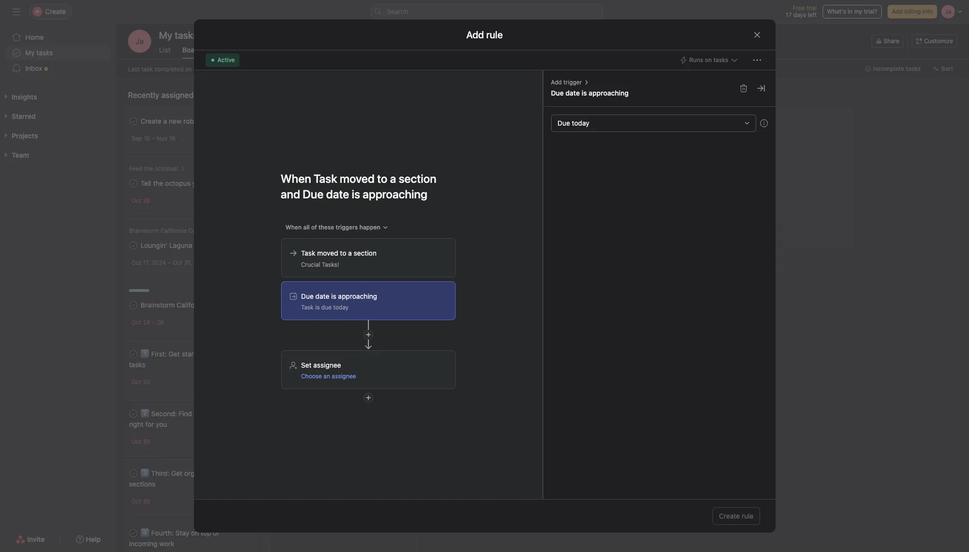 Task type: locate. For each thing, give the bounding box(es) containing it.
completed checkbox for 1️⃣ first: get started using my tasks
[[128, 348, 139, 360]]

loungin'
[[141, 241, 168, 249]]

completed image left '4️⃣'
[[128, 527, 139, 539]]

my
[[855, 8, 863, 15]]

days
[[794, 11, 807, 18]]

3️⃣ third: get organized with sections
[[129, 469, 230, 488]]

brainstorm california cola flavors up the laguna
[[129, 227, 221, 234]]

1 horizontal spatial a
[[348, 249, 352, 257]]

1 vertical spatial approaching
[[338, 292, 377, 300]]

3 completed checkbox from the top
[[128, 527, 139, 539]]

california
[[161, 227, 187, 234], [177, 301, 206, 309]]

due date is approaching
[[551, 89, 629, 97], [301, 292, 377, 300]]

create for create rule
[[720, 512, 741, 520]]

create up sep 16 – nov 16
[[141, 117, 162, 125]]

0 vertical spatial approaching
[[589, 89, 629, 97]]

task right last
[[141, 65, 153, 73]]

0 vertical spatial 26
[[143, 197, 150, 204]]

1 vertical spatial with
[[217, 469, 230, 477]]

organized
[[184, 469, 215, 477]]

on right runs
[[705, 56, 713, 64]]

completed image up right
[[128, 408, 139, 420]]

2 vertical spatial completed checkbox
[[128, 527, 139, 539]]

date down trigger
[[566, 89, 580, 97]]

2024 right "31,"
[[194, 259, 208, 266]]

add left trigger
[[551, 79, 562, 86]]

2024 right '17,'
[[152, 259, 166, 266]]

completed image left 'loungin''
[[128, 240, 139, 251]]

add inside 'button'
[[333, 291, 346, 299]]

today
[[572, 119, 590, 127], [333, 304, 349, 311]]

1 vertical spatial task
[[301, 304, 314, 311]]

task left the due
[[301, 304, 314, 311]]

2024 for 12,
[[307, 195, 322, 202]]

0 vertical spatial find
[[296, 177, 309, 185]]

2 horizontal spatial tasks
[[714, 56, 729, 64]]

completed image up sep
[[128, 115, 139, 127]]

info
[[923, 8, 934, 15]]

completed checkbox up sep
[[128, 115, 139, 127]]

0 horizontal spatial 16
[[144, 135, 150, 142]]

task up task is due today
[[348, 291, 362, 299]]

1 vertical spatial date
[[315, 292, 329, 300]]

2 16 from the left
[[169, 135, 176, 142]]

completed image
[[128, 115, 139, 127], [128, 178, 139, 189], [282, 235, 294, 246], [128, 240, 139, 251], [128, 299, 139, 311], [128, 527, 139, 539]]

1 vertical spatial on
[[185, 65, 192, 73]]

oct 30 button down right
[[131, 438, 150, 445]]

1 vertical spatial get
[[171, 469, 183, 477]]

oct 30 down 1️⃣ at the left bottom of the page
[[131, 378, 150, 386]]

approaching up due today
[[589, 89, 629, 97]]

1 horizontal spatial approaching
[[589, 89, 629, 97]]

completed image up team
[[282, 235, 294, 246]]

is left the due
[[315, 304, 320, 311]]

1 horizontal spatial date
[[566, 89, 580, 97]]

the left layout
[[194, 410, 204, 418]]

a left new
[[163, 117, 167, 125]]

0 horizontal spatial a
[[163, 117, 167, 125]]

– up "first:"
[[152, 319, 155, 326]]

of right the all
[[311, 223, 317, 231]]

0 vertical spatial cola
[[188, 227, 201, 234]]

add inside button
[[551, 79, 562, 86]]

get inside 1️⃣ first: get started using my tasks
[[169, 350, 180, 358]]

invite button
[[9, 531, 51, 548]]

my
[[25, 49, 35, 57], [225, 350, 234, 358]]

– left nov
[[152, 135, 155, 142]]

completed image left tell
[[128, 178, 139, 189]]

0 vertical spatial california
[[161, 227, 187, 234]]

2 completed checkbox from the top
[[128, 240, 139, 251]]

when all of these triggers happen
[[286, 223, 380, 231]]

0 horizontal spatial with
[[217, 469, 230, 477]]

0 vertical spatial create
[[141, 117, 162, 125]]

the down happen
[[358, 236, 368, 245]]

assignee
[[313, 361, 341, 369], [332, 372, 356, 380]]

global element
[[0, 24, 116, 82]]

0 horizontal spatial find
[[179, 410, 192, 418]]

0 horizontal spatial 2024
[[152, 259, 166, 266]]

30 down for
[[143, 438, 150, 445]]

add up task is due today
[[333, 291, 346, 299]]

0 vertical spatial completed checkbox
[[128, 115, 139, 127]]

create inside button
[[720, 512, 741, 520]]

0 vertical spatial section
[[750, 91, 777, 99]]

third:
[[151, 469, 170, 477]]

you left 'love'
[[192, 179, 204, 187]]

0 horizontal spatial tasks
[[37, 49, 53, 57]]

– left "31,"
[[168, 259, 171, 266]]

1 vertical spatial 26
[[157, 319, 164, 326]]

list
[[159, 46, 171, 54]]

1 horizontal spatial task
[[348, 291, 362, 299]]

oct 24 – 26
[[131, 319, 164, 326]]

Add a name for this rule text field
[[274, 167, 456, 205]]

Completed checkbox
[[128, 115, 139, 127], [128, 240, 139, 251], [128, 527, 139, 539]]

task inside 'button'
[[348, 291, 362, 299]]

brainstorm up "oct 24 – 26"
[[141, 301, 175, 309]]

add left the billing
[[893, 8, 904, 15]]

when
[[286, 223, 302, 231]]

the right feed at the top left of the page
[[144, 165, 153, 172]]

completed image for 4️⃣ fourth: stay on top of incoming work
[[128, 527, 139, 539]]

1 vertical spatial due date is approaching
[[301, 292, 377, 300]]

approaching up task is due today
[[338, 292, 377, 300]]

california down "31,"
[[177, 301, 206, 309]]

add billing info
[[893, 8, 934, 15]]

completed image left 1️⃣ at the left bottom of the page
[[128, 348, 139, 360]]

2 horizontal spatial 2024
[[307, 195, 322, 202]]

2024 right 12,
[[307, 195, 322, 202]]

runs on tasks
[[690, 56, 729, 64]]

date up task is due today
[[315, 292, 329, 300]]

0 horizontal spatial my
[[25, 49, 35, 57]]

task for last
[[141, 65, 153, 73]]

my inside global element
[[25, 49, 35, 57]]

on left top
[[191, 529, 199, 537]]

0 vertical spatial assignee
[[313, 361, 341, 369]]

1 vertical spatial task
[[348, 291, 362, 299]]

completed image
[[282, 175, 294, 187], [128, 348, 139, 360], [128, 408, 139, 420], [128, 468, 139, 479]]

my up inbox
[[25, 49, 35, 57]]

oct down tell
[[131, 197, 141, 204]]

all
[[303, 223, 310, 231]]

2 vertical spatial on
[[191, 529, 199, 537]]

oct 30 button down "sections"
[[131, 498, 150, 505]]

1 vertical spatial oct 30 button
[[131, 438, 150, 445]]

the
[[144, 165, 153, 172], [153, 179, 163, 187], [358, 236, 368, 245], [194, 410, 204, 418]]

oct up 1️⃣ at the left bottom of the page
[[131, 319, 141, 326]]

0 horizontal spatial cola
[[188, 227, 201, 234]]

is
[[582, 89, 587, 97], [331, 292, 336, 300], [315, 304, 320, 311]]

completed image up jan
[[282, 175, 294, 187]]

task for task moved to a section
[[301, 249, 315, 257]]

30 for right
[[143, 438, 150, 445]]

completed image for create a new robot
[[128, 115, 139, 127]]

1 vertical spatial today
[[333, 304, 349, 311]]

1 vertical spatial due
[[558, 119, 570, 127]]

completed image for tell the octopus you love them
[[128, 178, 139, 189]]

section right to
[[354, 249, 377, 257]]

1 horizontal spatial 24
[[205, 65, 213, 73]]

oct down "sections"
[[131, 498, 141, 505]]

team
[[284, 247, 300, 255]]

octopus
[[165, 179, 191, 187]]

1 horizontal spatial of
[[311, 223, 317, 231]]

0 horizontal spatial flavors
[[202, 227, 221, 234]]

completed checkbox for 3️⃣ third: get organized with sections
[[128, 468, 139, 479]]

create rule
[[720, 512, 754, 520]]

1 horizontal spatial tasks
[[129, 361, 146, 369]]

today down the add task
[[333, 304, 349, 311]]

2 oct 30 from the top
[[131, 438, 150, 445]]

– left 27
[[307, 265, 310, 272]]

brainstorm up 'loungin''
[[129, 227, 159, 234]]

1 oct 30 from the top
[[131, 378, 150, 386]]

tasks down home
[[37, 49, 53, 57]]

completed checkbox left '4️⃣'
[[128, 527, 139, 539]]

that's
[[227, 410, 245, 418]]

search list box
[[370, 4, 603, 19]]

get inside 3️⃣ third: get organized with sections
[[171, 469, 183, 477]]

0 vertical spatial my
[[25, 49, 35, 57]]

1 completed checkbox from the top
[[128, 115, 139, 127]]

list link
[[159, 46, 171, 59]]

2 vertical spatial 30
[[143, 498, 150, 505]]

26 up "first:"
[[157, 319, 164, 326]]

due date is approaching up the due
[[301, 292, 377, 300]]

today inside dropdown button
[[572, 119, 590, 127]]

oct 30
[[131, 378, 150, 386], [131, 438, 150, 445], [131, 498, 150, 505]]

started
[[182, 350, 204, 358]]

16 right sep
[[144, 135, 150, 142]]

what's in my trial? button
[[823, 5, 883, 18]]

is down trigger
[[582, 89, 587, 97]]

assignee right an
[[332, 372, 356, 380]]

1 horizontal spatial section
[[750, 91, 777, 99]]

today down do later
[[572, 119, 590, 127]]

assignee up an
[[313, 361, 341, 369]]

you down second:
[[156, 420, 167, 428]]

on inside 4️⃣ fourth: stay on top of incoming work
[[191, 529, 199, 537]]

task for add
[[348, 291, 362, 299]]

0 vertical spatial with
[[343, 236, 356, 245]]

completed checkbox up "oct 24 – 26"
[[128, 299, 139, 311]]

add billing info button
[[888, 5, 938, 18]]

find up 12,
[[296, 177, 309, 185]]

4️⃣ fourth: stay on top of incoming work
[[129, 529, 219, 548]]

happen
[[360, 223, 380, 231]]

oct 30 down right
[[131, 438, 150, 445]]

brainstorm california cola flavors down "31,"
[[141, 301, 245, 309]]

add inside button
[[893, 8, 904, 15]]

1 horizontal spatial is
[[331, 292, 336, 300]]

you inside 2️⃣ second: find the layout that's right for you
[[156, 420, 167, 428]]

oct 30 button for right
[[131, 438, 150, 445]]

0 horizontal spatial create
[[141, 117, 162, 125]]

0 vertical spatial task
[[301, 249, 315, 257]]

1 horizontal spatial with
[[343, 236, 356, 245]]

first:
[[151, 350, 167, 358]]

free
[[793, 4, 805, 12]]

with right organized
[[217, 469, 230, 477]]

1 vertical spatial section
[[354, 249, 377, 257]]

oct 30 button for tasks
[[131, 378, 150, 386]]

oct 30 button
[[131, 378, 150, 386], [131, 438, 150, 445], [131, 498, 150, 505]]

create
[[141, 117, 162, 125], [720, 512, 741, 520]]

tasks!
[[322, 261, 339, 268]]

2 task from the top
[[301, 304, 314, 311]]

1 vertical spatial 30
[[143, 438, 150, 445]]

1 horizontal spatial create
[[720, 512, 741, 520]]

get right "first:"
[[169, 350, 180, 358]]

0 vertical spatial on
[[705, 56, 713, 64]]

3 oct 30 from the top
[[131, 498, 150, 505]]

of inside dropdown button
[[311, 223, 317, 231]]

section right trash item image
[[750, 91, 777, 99]]

task for task is due today
[[301, 304, 314, 311]]

create rule button
[[713, 508, 761, 525]]

oct down 1️⃣ at the left bottom of the page
[[131, 378, 141, 386]]

2 vertical spatial oct 30
[[131, 498, 150, 505]]

with inside brand meeting with the marketing team
[[343, 236, 356, 245]]

0 vertical spatial today
[[572, 119, 590, 127]]

26
[[143, 197, 150, 204], [157, 319, 164, 326]]

flavors
[[202, 227, 221, 234], [224, 301, 245, 309]]

0 vertical spatial task
[[141, 65, 153, 73]]

1 vertical spatial assignee
[[332, 372, 356, 380]]

create left rule
[[720, 512, 741, 520]]

oct left "31,"
[[173, 259, 183, 266]]

get for started
[[169, 350, 180, 358]]

oct down right
[[131, 438, 141, 445]]

0 vertical spatial get
[[169, 350, 180, 358]]

fourth:
[[151, 529, 174, 537]]

completed checkbox left 1️⃣ at the left bottom of the page
[[128, 348, 139, 360]]

completed checkbox up team
[[282, 235, 294, 246]]

26 down tell
[[143, 197, 150, 204]]

30
[[143, 378, 150, 386], [143, 438, 150, 445], [143, 498, 150, 505]]

add for add billing info
[[893, 8, 904, 15]]

completed image up "oct 24 – 26"
[[128, 299, 139, 311]]

to
[[340, 249, 346, 257]]

completed checkbox left tell
[[128, 178, 139, 189]]

of inside 4️⃣ fourth: stay on top of incoming work
[[213, 529, 219, 537]]

1 vertical spatial 24
[[143, 319, 150, 326]]

1️⃣ first: get started using my tasks
[[129, 350, 234, 369]]

1 30 from the top
[[143, 378, 150, 386]]

on inside 'dropdown button'
[[705, 56, 713, 64]]

an
[[324, 372, 330, 380]]

oct 30 down "sections"
[[131, 498, 150, 505]]

1 vertical spatial my
[[225, 350, 234, 358]]

add rule
[[467, 29, 503, 40]]

1 vertical spatial oct 30
[[131, 438, 150, 445]]

1 vertical spatial flavors
[[224, 301, 245, 309]]

1 horizontal spatial find
[[296, 177, 309, 185]]

tasks inside 1️⃣ first: get started using my tasks
[[129, 361, 146, 369]]

completed checkbox for loungin' laguna lemon lime
[[128, 240, 139, 251]]

30 for tasks
[[143, 378, 150, 386]]

2 vertical spatial oct 30 button
[[131, 498, 150, 505]]

with down triggers
[[343, 236, 356, 245]]

octopus!
[[155, 165, 179, 172]]

completed checkbox for find objective
[[282, 175, 294, 187]]

rule
[[742, 512, 754, 520]]

a
[[163, 117, 167, 125], [348, 249, 352, 257]]

moved
[[317, 249, 338, 257]]

1 task from the top
[[301, 249, 315, 257]]

12,
[[298, 195, 306, 202]]

completed image for loungin' laguna lemon lime
[[128, 240, 139, 251]]

0 horizontal spatial is
[[315, 304, 320, 311]]

oct 30 button down 1️⃣ at the left bottom of the page
[[131, 378, 150, 386]]

completed image left 3️⃣
[[128, 468, 139, 479]]

ja button
[[128, 30, 151, 53]]

1 vertical spatial of
[[213, 529, 219, 537]]

brand meeting with the marketing team
[[284, 236, 401, 255]]

1 vertical spatial you
[[156, 420, 167, 428]]

my right using
[[225, 350, 234, 358]]

laguna
[[169, 241, 192, 249]]

1 horizontal spatial today
[[572, 119, 590, 127]]

find right second:
[[179, 410, 192, 418]]

– for sep 16 – nov 16
[[152, 135, 155, 142]]

due date is approaching down trigger
[[551, 89, 629, 97]]

triggers
[[336, 223, 358, 231]]

1 vertical spatial completed checkbox
[[128, 240, 139, 251]]

free trial 17 days left
[[786, 4, 818, 18]]

completed checkbox left 3️⃣
[[128, 468, 139, 479]]

with inside 3️⃣ third: get organized with sections
[[217, 469, 230, 477]]

0 vertical spatial oct 30 button
[[131, 378, 150, 386]]

0 horizontal spatial due date is approaching
[[301, 292, 377, 300]]

down arrow image
[[365, 320, 372, 349]]

hide sidebar image
[[13, 8, 20, 16]]

on down board link
[[185, 65, 192, 73]]

oct 26
[[131, 197, 150, 204]]

2️⃣ second: find the layout that's right for you
[[129, 410, 245, 428]]

task up crucial
[[301, 249, 315, 257]]

completed checkbox up right
[[128, 408, 139, 420]]

1 vertical spatial create
[[720, 512, 741, 520]]

get right third:
[[171, 469, 183, 477]]

tasks right runs
[[714, 56, 729, 64]]

my inside 1️⃣ first: get started using my tasks
[[225, 350, 234, 358]]

0 vertical spatial oct 30
[[131, 378, 150, 386]]

0 vertical spatial is
[[582, 89, 587, 97]]

when all of these triggers happen button
[[281, 221, 393, 234]]

oct left 25
[[286, 265, 296, 272]]

1 oct 30 button from the top
[[131, 378, 150, 386]]

california up the laguna
[[161, 227, 187, 234]]

2 30 from the top
[[143, 438, 150, 445]]

tasks down 1️⃣ at the left bottom of the page
[[129, 361, 146, 369]]

2024 for 17,
[[152, 259, 166, 266]]

Completed checkbox
[[282, 175, 294, 187], [128, 178, 139, 189], [282, 235, 294, 246], [128, 299, 139, 311], [128, 348, 139, 360], [128, 408, 139, 420], [128, 468, 139, 479]]

0 vertical spatial due date is approaching
[[551, 89, 629, 97]]

completed checkbox left 'loungin''
[[128, 240, 139, 251]]

16 right nov
[[169, 135, 176, 142]]

is up the due
[[331, 292, 336, 300]]

add inside button
[[734, 91, 748, 99]]

add task
[[333, 291, 362, 299]]

find objective
[[296, 177, 339, 185]]

1 horizontal spatial 26
[[157, 319, 164, 326]]

completed checkbox up jan
[[282, 175, 294, 187]]

2 oct 30 button from the top
[[131, 438, 150, 445]]

what's in my trial?
[[828, 8, 878, 15]]

task is due today
[[301, 304, 349, 311]]

30 down 1️⃣ at the left bottom of the page
[[143, 378, 150, 386]]

0 vertical spatial 30
[[143, 378, 150, 386]]

oct
[[194, 65, 204, 73], [131, 197, 141, 204], [131, 259, 141, 266], [173, 259, 183, 266], [286, 265, 296, 272], [131, 319, 141, 326], [131, 378, 141, 386], [131, 438, 141, 445], [131, 498, 141, 505]]

date
[[566, 89, 580, 97], [315, 292, 329, 300]]

close side pane image
[[758, 84, 765, 92]]

0 vertical spatial of
[[311, 223, 317, 231]]



Task type: describe. For each thing, give the bounding box(es) containing it.
add section button
[[718, 86, 780, 104]]

2 horizontal spatial is
[[582, 89, 587, 97]]

close this dialog image
[[754, 31, 762, 39]]

marketing
[[370, 236, 401, 245]]

using
[[206, 350, 223, 358]]

calendar
[[213, 46, 242, 54]]

task moved to a section
[[301, 249, 377, 257]]

tell the octopus you love them
[[141, 179, 236, 187]]

runs on tasks button
[[676, 53, 743, 67]]

0 vertical spatial due
[[551, 89, 564, 97]]

27
[[312, 265, 318, 272]]

the right tell
[[153, 179, 163, 187]]

on for of
[[191, 529, 199, 537]]

crucial
[[301, 261, 320, 268]]

– for oct 24 – 26
[[152, 319, 155, 326]]

add for add task
[[333, 291, 346, 299]]

completed
[[155, 65, 184, 73]]

1 vertical spatial is
[[331, 292, 336, 300]]

ja
[[136, 37, 144, 46]]

lime
[[217, 241, 232, 249]]

0 vertical spatial 24
[[205, 65, 213, 73]]

add another action image
[[366, 395, 371, 401]]

0 horizontal spatial today
[[333, 304, 349, 311]]

last task completed on oct 24
[[128, 65, 213, 73]]

– for oct 25 – 27
[[307, 265, 310, 272]]

0 vertical spatial date
[[566, 89, 580, 97]]

0 horizontal spatial date
[[315, 292, 329, 300]]

2️⃣
[[141, 410, 149, 418]]

0 horizontal spatial 26
[[143, 197, 150, 204]]

trial
[[807, 4, 818, 12]]

1 vertical spatial a
[[348, 249, 352, 257]]

2 vertical spatial is
[[315, 304, 320, 311]]

on for 24
[[185, 65, 192, 73]]

1 16 from the left
[[144, 135, 150, 142]]

0 vertical spatial brainstorm
[[129, 227, 159, 234]]

3 30 from the top
[[143, 498, 150, 505]]

jan
[[286, 195, 296, 202]]

files
[[254, 46, 268, 54]]

tell
[[141, 179, 151, 187]]

feed
[[129, 165, 143, 172]]

completed image for find objective
[[282, 175, 294, 187]]

get for organized
[[171, 469, 183, 477]]

top
[[201, 529, 211, 537]]

jan 12, 2024
[[286, 195, 322, 202]]

3 oct 30 button from the top
[[131, 498, 150, 505]]

sep
[[131, 135, 142, 142]]

completed image for 2️⃣ second: find the layout that's right for you
[[128, 408, 139, 420]]

robot
[[184, 117, 200, 125]]

set assignee
[[301, 361, 341, 369]]

them
[[220, 179, 236, 187]]

oct 17, 2024 – oct 31, 2024
[[131, 259, 208, 266]]

1 horizontal spatial due date is approaching
[[551, 89, 629, 97]]

what's
[[828, 8, 847, 15]]

lemon
[[194, 241, 215, 249]]

completed checkbox for 2️⃣ second: find the layout that's right for you
[[128, 408, 139, 420]]

4️⃣
[[141, 529, 149, 537]]

loungin' laguna lemon lime
[[141, 241, 232, 249]]

1 vertical spatial cola
[[208, 301, 222, 309]]

3️⃣
[[141, 469, 149, 477]]

the inside 2️⃣ second: find the layout that's right for you
[[194, 410, 204, 418]]

add section
[[734, 91, 777, 99]]

1 vertical spatial brainstorm california cola flavors
[[141, 301, 245, 309]]

my tasks link
[[6, 45, 111, 61]]

these
[[319, 223, 334, 231]]

inbox link
[[6, 61, 111, 76]]

0 vertical spatial you
[[192, 179, 204, 187]]

find inside 2️⃣ second: find the layout that's right for you
[[179, 410, 192, 418]]

completed image for 1️⃣ first: get started using my tasks
[[128, 348, 139, 360]]

work
[[159, 540, 175, 548]]

add trigger
[[551, 79, 582, 86]]

0 vertical spatial flavors
[[202, 227, 221, 234]]

set
[[301, 361, 312, 369]]

new
[[169, 117, 182, 125]]

add trigger button
[[551, 78, 582, 87]]

active
[[218, 56, 235, 64]]

share
[[884, 37, 900, 45]]

objective
[[311, 177, 339, 185]]

due
[[321, 304, 332, 311]]

0 horizontal spatial approaching
[[338, 292, 377, 300]]

add another trigger image
[[366, 332, 371, 337]]

oct 30 for right
[[131, 438, 150, 445]]

home link
[[6, 30, 111, 45]]

1 vertical spatial california
[[177, 301, 206, 309]]

do later
[[571, 91, 599, 99]]

billing
[[905, 8, 922, 15]]

board link
[[182, 46, 201, 59]]

meeting
[[316, 236, 341, 245]]

tasks inside 'dropdown button'
[[714, 56, 729, 64]]

0 vertical spatial a
[[163, 117, 167, 125]]

active button
[[205, 53, 239, 67]]

oct 25 – 27
[[286, 265, 318, 272]]

invite
[[27, 535, 45, 543]]

completed checkbox for brainstorm california cola flavors
[[128, 299, 139, 311]]

oct 30 for tasks
[[131, 378, 150, 386]]

completed image for brainstorm california cola flavors
[[128, 299, 139, 311]]

calendar link
[[213, 46, 242, 59]]

my tasks
[[25, 49, 53, 57]]

trigger
[[564, 79, 582, 86]]

1 horizontal spatial 2024
[[194, 259, 208, 266]]

completed image for brand meeting with the marketing team
[[282, 235, 294, 246]]

completed image for 3️⃣ third: get organized with sections
[[128, 468, 139, 479]]

in
[[849, 8, 853, 15]]

2 vertical spatial due
[[301, 292, 314, 300]]

completed checkbox for brand meeting with the marketing team
[[282, 235, 294, 246]]

create for create a new robot
[[141, 117, 162, 125]]

0 horizontal spatial 24
[[143, 319, 150, 326]]

1 vertical spatial brainstorm
[[141, 301, 175, 309]]

runs
[[690, 56, 704, 64]]

17
[[786, 11, 792, 18]]

inbox
[[25, 64, 42, 72]]

choose
[[301, 372, 322, 380]]

completed checkbox for create a new robot
[[128, 115, 139, 127]]

brand
[[296, 236, 314, 245]]

share button
[[872, 34, 905, 48]]

0 vertical spatial brainstorm california cola flavors
[[129, 227, 221, 234]]

oct 26 button
[[131, 197, 150, 204]]

17,
[[143, 259, 150, 266]]

second:
[[151, 410, 177, 418]]

section inside button
[[750, 91, 777, 99]]

create a new robot
[[141, 117, 200, 125]]

stay
[[176, 529, 189, 537]]

completed checkbox for tell the octopus you love them
[[128, 178, 139, 189]]

recently assigned
[[128, 91, 194, 99]]

the inside brand meeting with the marketing team
[[358, 236, 368, 245]]

board
[[182, 46, 201, 54]]

jan 12, 2024 button
[[286, 195, 322, 202]]

last
[[128, 65, 140, 73]]

1 horizontal spatial flavors
[[224, 301, 245, 309]]

incoming
[[129, 540, 158, 548]]

trash item image
[[740, 84, 748, 92]]

trial?
[[865, 8, 878, 15]]

add for add trigger
[[551, 79, 562, 86]]

add for add section
[[734, 91, 748, 99]]

nov
[[157, 135, 168, 142]]

search button
[[370, 4, 603, 19]]

love
[[206, 179, 218, 187]]

tasks inside global element
[[37, 49, 53, 57]]

25
[[298, 265, 305, 272]]

completed checkbox for 4️⃣ fourth: stay on top of incoming work
[[128, 527, 139, 539]]

sep 16 – nov 16
[[131, 135, 176, 142]]

oct down board link
[[194, 65, 204, 73]]

0 horizontal spatial section
[[354, 249, 377, 257]]

files link
[[254, 46, 268, 59]]

oct left '17,'
[[131, 259, 141, 266]]

due inside dropdown button
[[558, 119, 570, 127]]

my tasks
[[159, 30, 198, 41]]



Task type: vqa. For each thing, say whether or not it's contained in the screenshot.
INSIGHTS dropdown button
no



